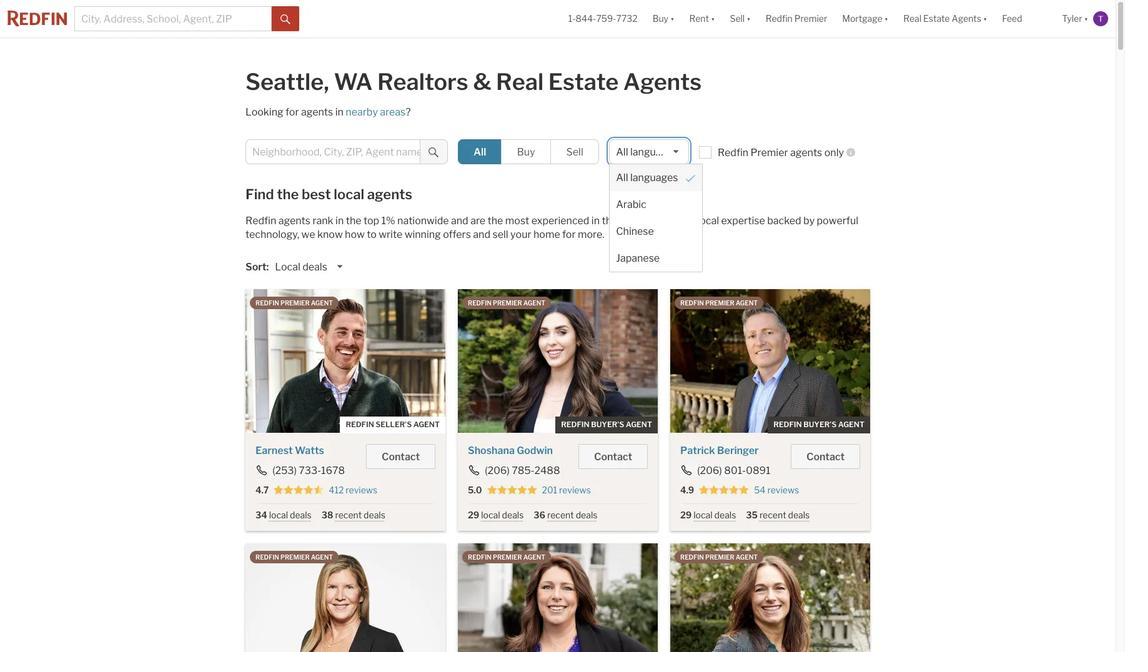 Task type: describe. For each thing, give the bounding box(es) containing it.
agents up 1%
[[367, 186, 413, 203]]

deals right local
[[303, 261, 328, 273]]

recent for (206) 801-0891
[[760, 510, 787, 521]]

1 vertical spatial estate
[[549, 68, 619, 96]]

arabic
[[617, 199, 647, 211]]

godwin
[[517, 445, 553, 457]]

are
[[471, 215, 486, 227]]

watts
[[295, 445, 324, 457]]

1-844-759-7732 link
[[569, 13, 638, 24]]

offers
[[443, 229, 471, 241]]

agents left the only
[[791, 147, 823, 159]]

in for rank
[[336, 215, 344, 227]]

1 languages from the top
[[631, 146, 679, 158]]

29 local deals for (206) 801-0891
[[681, 510, 737, 521]]

japanese
[[617, 253, 660, 264]]

user photo image
[[1094, 11, 1109, 26]]

4.9
[[681, 485, 695, 496]]

real estate agents ▾ link
[[904, 0, 988, 38]]

contact button for (206) 801-0891
[[792, 445, 861, 470]]

redfin buyer's agent for patrick beringer
[[774, 420, 865, 430]]

mortgage ▾
[[843, 13, 889, 24]]

38
[[322, 510, 334, 521]]

the up how
[[346, 215, 362, 227]]

(206) 801-0891
[[698, 465, 771, 477]]

nearby
[[346, 106, 378, 118]]

areas
[[380, 106, 406, 118]]

rent ▾
[[690, 13, 715, 24]]

redfin buyer's agent for shoshana godwin
[[562, 420, 653, 430]]

photo of julia freilinger image
[[458, 544, 658, 653]]

seattle, wa realtors & real estate agents
[[246, 68, 702, 96]]

2 languages from the top
[[631, 172, 679, 184]]

looking for agents in nearby areas ?
[[246, 106, 411, 118]]

to
[[367, 229, 377, 241]]

29 for (206) 801-0891
[[681, 510, 692, 521]]

contact button for (253) 733-1678
[[366, 445, 436, 470]]

deals down 54 reviews
[[789, 510, 810, 521]]

(206) for (206) 785-2488
[[485, 465, 510, 477]]

▾ for tyler ▾
[[1085, 13, 1089, 24]]

more .
[[578, 229, 605, 241]]

the up .
[[602, 215, 618, 227]]

5 ▾ from the left
[[984, 13, 988, 24]]

0 vertical spatial submit search image
[[281, 14, 291, 24]]

34 local deals
[[256, 510, 312, 521]]

.
[[603, 229, 605, 241]]

reviews for 1678
[[346, 485, 378, 496]]

▾ for buy ▾
[[671, 13, 675, 24]]

local
[[275, 261, 301, 273]]

(253) 733-1678 button
[[256, 465, 346, 477]]

&
[[473, 68, 492, 96]]

reviews for 0891
[[768, 485, 800, 496]]

1 vertical spatial submit search image
[[429, 147, 439, 157]]

shoshana godwin link
[[468, 445, 553, 457]]

(206) for (206) 801-0891
[[698, 465, 723, 477]]

agents inside dropdown button
[[952, 13, 982, 24]]

buy for buy ▾
[[653, 13, 669, 24]]

beringer
[[718, 445, 759, 457]]

photo of patrick beringer image
[[671, 289, 871, 433]]

buyer's for patrick beringer
[[804, 420, 837, 430]]

412 reviews
[[329, 485, 378, 496]]

sell ▾ button
[[723, 0, 759, 38]]

option group containing all
[[458, 139, 600, 164]]

local deals
[[275, 261, 328, 273]]

and inside with local expertise backed by powerful technology, we know how to write winning offers and sell your home for
[[473, 229, 491, 241]]

785-
[[512, 465, 535, 477]]

looking
[[246, 106, 284, 118]]

experienced
[[532, 215, 590, 227]]

2 all languages from the top
[[617, 172, 679, 184]]

2488
[[535, 465, 561, 477]]

1 vertical spatial agents
[[624, 68, 702, 96]]

nationwide
[[398, 215, 449, 227]]

seattle,
[[246, 68, 329, 96]]

(253)
[[273, 465, 297, 477]]

mortgage ▾ button
[[835, 0, 897, 38]]

tyler
[[1063, 13, 1083, 24]]

1678
[[321, 465, 345, 477]]

your
[[511, 229, 532, 241]]

201
[[542, 485, 558, 496]]

with local expertise backed by powerful technology, we know how to write winning offers and sell your home for
[[246, 215, 859, 241]]

real estate agents ▾
[[904, 13, 988, 24]]

home
[[534, 229, 561, 241]]

rating 5.0 out of 5 element
[[487, 485, 537, 496]]

801-
[[725, 465, 746, 477]]

how
[[345, 229, 365, 241]]

▾ for rent ▾
[[711, 13, 715, 24]]

36 recent deals
[[534, 510, 598, 521]]

industry.
[[620, 215, 660, 227]]

sell
[[493, 229, 509, 241]]

for inside with local expertise backed by powerful technology, we know how to write winning offers and sell your home for
[[563, 229, 576, 241]]

35
[[747, 510, 758, 521]]

deals down rating 4.9 out of 5 element
[[715, 510, 737, 521]]

(253) 733-1678
[[273, 465, 345, 477]]

City, Address, School, Agent, ZIP search field
[[74, 6, 272, 31]]

buy ▾ button
[[646, 0, 682, 38]]

54
[[755, 485, 766, 496]]

premier for redfin premier
[[795, 13, 828, 24]]

4.7
[[256, 485, 269, 496]]

in for agents
[[336, 106, 344, 118]]

local right best
[[334, 186, 365, 203]]

redfin seller's agent
[[346, 420, 440, 430]]

more
[[578, 229, 603, 241]]

rent ▾ button
[[682, 0, 723, 38]]

sell for sell
[[567, 146, 584, 158]]

nearby areas link
[[346, 106, 406, 118]]

contact for (253) 733-1678
[[382, 451, 420, 463]]

find the best local agents
[[246, 186, 413, 203]]

buyer's for shoshana godwin
[[592, 420, 625, 430]]

buy ▾
[[653, 13, 675, 24]]

7732
[[617, 13, 638, 24]]

powerful
[[817, 215, 859, 227]]

redfin premier
[[766, 13, 828, 24]]

redfin premier agents only
[[718, 147, 845, 159]]

agents down the seattle,
[[301, 106, 333, 118]]

shoshana godwin
[[468, 445, 553, 457]]

photo of earnest watts image
[[246, 289, 446, 433]]

backed
[[768, 215, 802, 227]]

201 reviews
[[542, 485, 591, 496]]

seller's
[[376, 420, 412, 430]]

all languages element
[[610, 164, 702, 191]]



Task type: vqa. For each thing, say whether or not it's contained in the screenshot.


Task type: locate. For each thing, give the bounding box(es) containing it.
photo of shoshana godwin image
[[458, 289, 658, 433]]

29 for (206) 785-2488
[[468, 510, 480, 521]]

local down 4.9
[[694, 510, 713, 521]]

feed button
[[996, 0, 1056, 38]]

deals down rating 5.0 out of 5 element
[[502, 510, 524, 521]]

1 horizontal spatial real
[[904, 13, 922, 24]]

1 horizontal spatial premier
[[795, 13, 828, 24]]

0 horizontal spatial (206)
[[485, 465, 510, 477]]

recent right 36
[[548, 510, 574, 521]]

winning
[[405, 229, 441, 241]]

1 horizontal spatial 29 local deals
[[681, 510, 737, 521]]

412
[[329, 485, 344, 496]]

estate inside dropdown button
[[924, 13, 951, 24]]

we
[[302, 229, 315, 241]]

1 horizontal spatial sell
[[730, 13, 745, 24]]

for
[[286, 106, 299, 118], [563, 229, 576, 241]]

1 vertical spatial redfin
[[718, 147, 749, 159]]

sell
[[730, 13, 745, 24], [567, 146, 584, 158]]

rating 4.9 out of 5 element
[[700, 485, 750, 496]]

1 reviews from the left
[[346, 485, 378, 496]]

0 horizontal spatial estate
[[549, 68, 619, 96]]

redfin buyer's agent
[[562, 420, 653, 430], [774, 420, 865, 430]]

0 vertical spatial real
[[904, 13, 922, 24]]

6 ▾ from the left
[[1085, 13, 1089, 24]]

0 horizontal spatial sell
[[567, 146, 584, 158]]

real inside real estate agents ▾ link
[[904, 13, 922, 24]]

sell inside 'radio'
[[567, 146, 584, 158]]

recent
[[335, 510, 362, 521], [548, 510, 574, 521], [760, 510, 787, 521]]

759-
[[597, 13, 617, 24]]

(206) 801-0891 button
[[681, 465, 772, 477]]

1-
[[569, 13, 576, 24]]

local right 'with' on the right
[[698, 215, 720, 227]]

0 horizontal spatial reviews
[[346, 485, 378, 496]]

0 horizontal spatial premier
[[751, 147, 789, 159]]

2 reviews from the left
[[560, 485, 591, 496]]

in right rank
[[336, 215, 344, 227]]

buy ▾ button
[[653, 0, 675, 38]]

option group
[[458, 139, 600, 164]]

0 horizontal spatial submit search image
[[281, 14, 291, 24]]

and
[[451, 215, 469, 227], [473, 229, 491, 241]]

real
[[904, 13, 922, 24], [496, 68, 544, 96]]

deals down 412 reviews
[[364, 510, 386, 521]]

Neighborhood, City, ZIP, Agent name search field
[[246, 139, 421, 164]]

with
[[673, 215, 696, 227]]

?
[[406, 106, 411, 118]]

0 vertical spatial sell
[[730, 13, 745, 24]]

contact
[[382, 451, 420, 463], [595, 451, 633, 463], [807, 451, 845, 463]]

in up more .
[[592, 215, 600, 227]]

Sell radio
[[551, 139, 600, 164]]

3 recent from the left
[[760, 510, 787, 521]]

rating 4.7 out of 5 element
[[274, 485, 324, 496]]

▾ left "feed"
[[984, 13, 988, 24]]

1 ▾ from the left
[[671, 13, 675, 24]]

0 vertical spatial redfin
[[766, 13, 793, 24]]

0 horizontal spatial 29 local deals
[[468, 510, 524, 521]]

photo of dorothee graham image
[[671, 544, 871, 653]]

(206) down patrick beringer link on the right bottom of page
[[698, 465, 723, 477]]

premier for redfin premier agents only
[[751, 147, 789, 159]]

and up offers
[[451, 215, 469, 227]]

1 horizontal spatial estate
[[924, 13, 951, 24]]

2 29 from the left
[[681, 510, 692, 521]]

34
[[256, 510, 267, 521]]

agents
[[301, 106, 333, 118], [791, 147, 823, 159], [367, 186, 413, 203], [279, 215, 311, 227]]

2 horizontal spatial recent
[[760, 510, 787, 521]]

▾ right rent
[[711, 13, 715, 24]]

0 vertical spatial for
[[286, 106, 299, 118]]

0 horizontal spatial agents
[[624, 68, 702, 96]]

1 vertical spatial all languages
[[617, 172, 679, 184]]

earnest
[[256, 445, 293, 457]]

estate
[[924, 13, 951, 24], [549, 68, 619, 96]]

2 ▾ from the left
[[711, 13, 715, 24]]

1 vertical spatial buy
[[517, 146, 536, 158]]

sell ▾ button
[[730, 0, 751, 38]]

list box containing all languages
[[610, 139, 703, 273]]

contact for (206) 801-0891
[[807, 451, 845, 463]]

most
[[506, 215, 530, 227]]

(206) 785-2488 button
[[468, 465, 561, 477]]

contact button down seller's on the left bottom of page
[[366, 445, 436, 470]]

local for patrick beringer
[[694, 510, 713, 521]]

29 down 4.9
[[681, 510, 692, 521]]

1 vertical spatial real
[[496, 68, 544, 96]]

rent ▾ button
[[690, 0, 715, 38]]

▾
[[671, 13, 675, 24], [711, 13, 715, 24], [747, 13, 751, 24], [885, 13, 889, 24], [984, 13, 988, 24], [1085, 13, 1089, 24]]

the up sell
[[488, 215, 504, 227]]

sell inside dropdown button
[[730, 13, 745, 24]]

languages up all languages element
[[631, 146, 679, 158]]

all up all languages element
[[617, 146, 629, 158]]

sell right rent ▾
[[730, 13, 745, 24]]

0 horizontal spatial real
[[496, 68, 544, 96]]

4 ▾ from the left
[[885, 13, 889, 24]]

redfin inside button
[[766, 13, 793, 24]]

buy right the 7732
[[653, 13, 669, 24]]

tyler ▾
[[1063, 13, 1089, 24]]

1 horizontal spatial contact button
[[579, 445, 648, 470]]

expertise
[[722, 215, 766, 227]]

realtors
[[378, 68, 469, 96]]

1 all languages from the top
[[617, 146, 679, 158]]

29 down 5.0
[[468, 510, 480, 521]]

technology,
[[246, 229, 300, 241]]

patrick
[[681, 445, 716, 457]]

buy right all option
[[517, 146, 536, 158]]

premier inside button
[[795, 13, 828, 24]]

0 vertical spatial buy
[[653, 13, 669, 24]]

all languages up arabic at the top right of page
[[617, 172, 679, 184]]

write
[[379, 229, 403, 241]]

2 contact button from the left
[[579, 445, 648, 470]]

recent for (253) 733-1678
[[335, 510, 362, 521]]

1 recent from the left
[[335, 510, 362, 521]]

dialog containing all languages
[[610, 164, 703, 273]]

list box
[[610, 139, 703, 273]]

0 vertical spatial estate
[[924, 13, 951, 24]]

sell right buy 'option'
[[567, 146, 584, 158]]

0 horizontal spatial contact
[[382, 451, 420, 463]]

deals down 201 reviews
[[576, 510, 598, 521]]

0 horizontal spatial for
[[286, 106, 299, 118]]

1 (206) from the left
[[485, 465, 510, 477]]

1 horizontal spatial (206)
[[698, 465, 723, 477]]

0 horizontal spatial contact button
[[366, 445, 436, 470]]

1 contact from the left
[[382, 451, 420, 463]]

the right find
[[277, 186, 299, 203]]

and down are
[[473, 229, 491, 241]]

agents
[[952, 13, 982, 24], [624, 68, 702, 96]]

reviews right 412
[[346, 485, 378, 496]]

for down experienced
[[563, 229, 576, 241]]

all inside option
[[474, 146, 487, 158]]

only
[[825, 147, 845, 159]]

0 vertical spatial all languages
[[617, 146, 679, 158]]

contact button for (206) 785-2488
[[579, 445, 648, 470]]

dialog
[[610, 164, 703, 273]]

2 recent from the left
[[548, 510, 574, 521]]

1-844-759-7732
[[569, 13, 638, 24]]

buy inside dropdown button
[[653, 13, 669, 24]]

mortgage
[[843, 13, 883, 24]]

(206) down shoshana
[[485, 465, 510, 477]]

1 vertical spatial sell
[[567, 146, 584, 158]]

earnest watts
[[256, 445, 324, 457]]

2 horizontal spatial reviews
[[768, 485, 800, 496]]

patrick beringer link
[[681, 445, 759, 457]]

find
[[246, 186, 274, 203]]

redfin agents rank in the top 1% nationwide and are the most experienced in the industry.
[[246, 215, 660, 227]]

contact button
[[366, 445, 436, 470], [579, 445, 648, 470], [792, 445, 861, 470]]

29 local deals
[[468, 510, 524, 521], [681, 510, 737, 521]]

local for shoshana godwin
[[482, 510, 501, 521]]

local inside with local expertise backed by powerful technology, we know how to write winning offers and sell your home for
[[698, 215, 720, 227]]

recent for (206) 785-2488
[[548, 510, 574, 521]]

earnest watts link
[[256, 445, 324, 457]]

redfin for redfin premier
[[766, 13, 793, 24]]

buy inside 'option'
[[517, 146, 536, 158]]

2 contact from the left
[[595, 451, 633, 463]]

redfin premier agent
[[256, 299, 333, 307], [468, 299, 546, 307], [681, 299, 758, 307], [256, 554, 333, 562], [468, 554, 546, 562], [681, 554, 758, 562]]

2 horizontal spatial redfin
[[766, 13, 793, 24]]

reviews for 2488
[[560, 485, 591, 496]]

54 reviews
[[755, 485, 800, 496]]

0 horizontal spatial and
[[451, 215, 469, 227]]

by
[[804, 215, 815, 227]]

0 horizontal spatial recent
[[335, 510, 362, 521]]

for right looking
[[286, 106, 299, 118]]

1 horizontal spatial agents
[[952, 13, 982, 24]]

know
[[318, 229, 343, 241]]

in left nearby
[[336, 106, 344, 118]]

1 horizontal spatial recent
[[548, 510, 574, 521]]

sell ▾
[[730, 13, 751, 24]]

1 horizontal spatial buyer's
[[804, 420, 837, 430]]

1 horizontal spatial redfin buyer's agent
[[774, 420, 865, 430]]

submit search image
[[281, 14, 291, 24], [429, 147, 439, 157]]

local down 5.0
[[482, 510, 501, 521]]

1 horizontal spatial reviews
[[560, 485, 591, 496]]

▾ for sell ▾
[[747, 13, 751, 24]]

1 horizontal spatial contact
[[595, 451, 633, 463]]

1 horizontal spatial redfin
[[718, 147, 749, 159]]

best
[[302, 186, 331, 203]]

deals down rating 4.7 out of 5 element
[[290, 510, 312, 521]]

sell for sell ▾
[[730, 13, 745, 24]]

▾ for mortgage ▾
[[885, 13, 889, 24]]

premier
[[281, 299, 310, 307], [493, 299, 522, 307], [706, 299, 735, 307], [281, 554, 310, 562], [493, 554, 522, 562], [706, 554, 735, 562]]

reviews right 201
[[560, 485, 591, 496]]

patrick beringer
[[681, 445, 759, 457]]

the
[[277, 186, 299, 203], [346, 215, 362, 227], [488, 215, 504, 227], [602, 215, 618, 227]]

38 recent deals
[[322, 510, 386, 521]]

0 horizontal spatial buy
[[517, 146, 536, 158]]

5.0
[[468, 485, 482, 496]]

local for earnest watts
[[269, 510, 288, 521]]

2 horizontal spatial contact
[[807, 451, 845, 463]]

all left buy 'option'
[[474, 146, 487, 158]]

1 29 from the left
[[468, 510, 480, 521]]

feed
[[1003, 13, 1023, 24]]

recent right 35 on the right of the page
[[760, 510, 787, 521]]

1 vertical spatial for
[[563, 229, 576, 241]]

29 local deals down rating 5.0 out of 5 element
[[468, 510, 524, 521]]

2 redfin buyer's agent from the left
[[774, 420, 865, 430]]

rent
[[690, 13, 710, 24]]

rank
[[313, 215, 334, 227]]

redfin for redfin premier agents only
[[718, 147, 749, 159]]

0 vertical spatial premier
[[795, 13, 828, 24]]

reviews right 54
[[768, 485, 800, 496]]

1 horizontal spatial for
[[563, 229, 576, 241]]

0 vertical spatial agents
[[952, 13, 982, 24]]

redfin premier button
[[759, 0, 835, 38]]

all up arabic at the top right of page
[[617, 172, 629, 184]]

0 horizontal spatial 29
[[468, 510, 480, 521]]

(206)
[[485, 465, 510, 477], [698, 465, 723, 477]]

▾ right rent ▾
[[747, 13, 751, 24]]

photo of shelle dier image
[[246, 544, 446, 653]]

1 redfin buyer's agent from the left
[[562, 420, 653, 430]]

local right 34
[[269, 510, 288, 521]]

2 29 local deals from the left
[[681, 510, 737, 521]]

1 vertical spatial languages
[[631, 172, 679, 184]]

2 (206) from the left
[[698, 465, 723, 477]]

redfin for redfin agents rank in the top 1% nationwide and are the most experienced in the industry.
[[246, 215, 276, 227]]

2 horizontal spatial contact button
[[792, 445, 861, 470]]

All radio
[[458, 139, 502, 164]]

▾ right "tyler"
[[1085, 13, 1089, 24]]

3 contact from the left
[[807, 451, 845, 463]]

buy for buy
[[517, 146, 536, 158]]

mortgage ▾ button
[[843, 0, 889, 38]]

0 vertical spatial languages
[[631, 146, 679, 158]]

2 buyer's from the left
[[804, 420, 837, 430]]

real right mortgage ▾
[[904, 13, 922, 24]]

733-
[[299, 465, 321, 477]]

recent right 38
[[335, 510, 362, 521]]

844-
[[576, 13, 597, 24]]

1 29 local deals from the left
[[468, 510, 524, 521]]

shoshana
[[468, 445, 515, 457]]

1 horizontal spatial submit search image
[[429, 147, 439, 157]]

1 buyer's from the left
[[592, 420, 625, 430]]

chinese
[[617, 226, 654, 238]]

(206) 785-2488
[[485, 465, 561, 477]]

0 horizontal spatial redfin
[[246, 215, 276, 227]]

1%
[[382, 215, 396, 227]]

3 contact button from the left
[[792, 445, 861, 470]]

29 local deals down rating 4.9 out of 5 element
[[681, 510, 737, 521]]

languages
[[631, 146, 679, 158], [631, 172, 679, 184]]

3 reviews from the left
[[768, 485, 800, 496]]

3 ▾ from the left
[[747, 13, 751, 24]]

sort:
[[246, 261, 269, 273]]

2 vertical spatial redfin
[[246, 215, 276, 227]]

Buy radio
[[502, 139, 551, 164]]

▾ right mortgage
[[885, 13, 889, 24]]

29 local deals for (206) 785-2488
[[468, 510, 524, 521]]

languages up arabic at the top right of page
[[631, 172, 679, 184]]

▾ left rent
[[671, 13, 675, 24]]

all languages up all languages element
[[617, 146, 679, 158]]

reviews
[[346, 485, 378, 496], [560, 485, 591, 496], [768, 485, 800, 496]]

contact button up 201 reviews
[[579, 445, 648, 470]]

29
[[468, 510, 480, 521], [681, 510, 692, 521]]

agents up we
[[279, 215, 311, 227]]

1 contact button from the left
[[366, 445, 436, 470]]

contact button up 54 reviews
[[792, 445, 861, 470]]

35 recent deals
[[747, 510, 810, 521]]

0 horizontal spatial redfin buyer's agent
[[562, 420, 653, 430]]

real right &
[[496, 68, 544, 96]]

1 horizontal spatial buy
[[653, 13, 669, 24]]

contact for (206) 785-2488
[[595, 451, 633, 463]]

1 vertical spatial and
[[473, 229, 491, 241]]

1 horizontal spatial 29
[[681, 510, 692, 521]]

1 vertical spatial premier
[[751, 147, 789, 159]]

0 vertical spatial and
[[451, 215, 469, 227]]

0 horizontal spatial buyer's
[[592, 420, 625, 430]]

1 horizontal spatial and
[[473, 229, 491, 241]]



